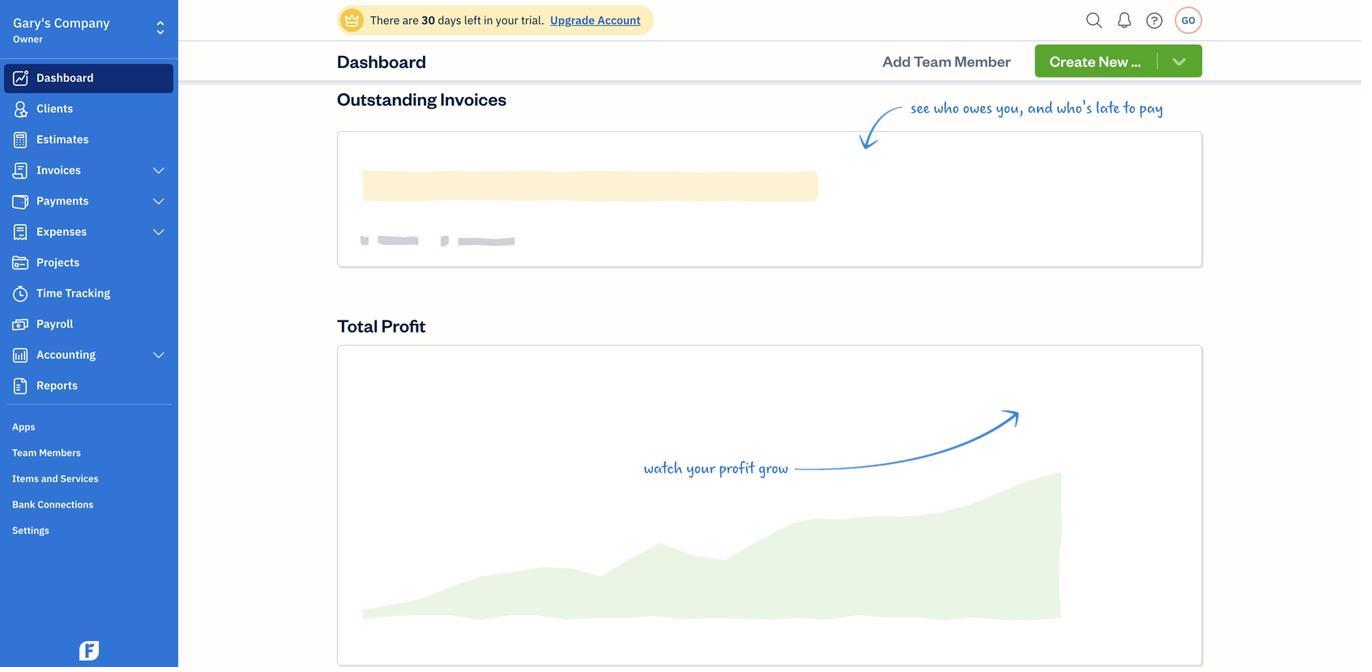 Task type: vqa. For each thing, say whether or not it's contained in the screenshot.
Rate to the top
no



Task type: locate. For each thing, give the bounding box(es) containing it.
0 horizontal spatial and
[[41, 472, 58, 485]]

0 horizontal spatial add
[[399, 32, 427, 51]]

bank connections link
[[4, 492, 173, 516]]

0 vertical spatial and
[[1028, 100, 1053, 118]]

create
[[1001, 32, 1046, 51], [1050, 51, 1096, 71]]

your right in
[[496, 13, 518, 28]]

2 an from the left
[[1049, 32, 1066, 51]]

members
[[39, 447, 81, 459]]

items and services link
[[4, 466, 173, 490]]

…
[[1131, 51, 1141, 71]]

1 vertical spatial team
[[12, 447, 37, 459]]

an inside 'link'
[[1049, 32, 1066, 51]]

grow
[[759, 460, 788, 478]]

2 vertical spatial chevron large down image
[[151, 349, 166, 362]]

1 vertical spatial chevron large down image
[[151, 195, 166, 208]]

watch your profit grow
[[644, 460, 788, 478]]

dashboard
[[337, 49, 426, 72], [36, 70, 94, 85]]

invoices
[[440, 87, 507, 110], [36, 162, 81, 177]]

an
[[430, 32, 447, 51], [1049, 32, 1066, 51]]

expenses link
[[4, 218, 173, 247]]

items
[[12, 472, 39, 485]]

team members
[[12, 447, 81, 459]]

invoices up 'payments'
[[36, 162, 81, 177]]

dashboard link
[[4, 64, 173, 93]]

1 vertical spatial and
[[41, 472, 58, 485]]

team down apps at the left bottom of page
[[12, 447, 37, 459]]

0 horizontal spatial create
[[1001, 32, 1046, 51]]

who's
[[1057, 100, 1092, 118]]

chevron large down image
[[151, 165, 166, 177], [151, 195, 166, 208], [151, 349, 166, 362]]

in
[[484, 13, 493, 28]]

chevron large down image inside payments link
[[151, 195, 166, 208]]

1 an from the left
[[430, 32, 447, 51]]

add an item or service link
[[351, 25, 602, 59]]

go button
[[1175, 6, 1203, 34]]

add up see
[[883, 51, 911, 70]]

watch
[[644, 460, 683, 478]]

chevron large down image for payments
[[151, 195, 166, 208]]

accounting link
[[4, 341, 173, 370]]

invoice
[[1069, 32, 1119, 51]]

invoices link
[[4, 156, 173, 186]]

an for add
[[430, 32, 447, 51]]

client
[[769, 32, 809, 51]]

invoice image
[[11, 163, 30, 179]]

and right items
[[41, 472, 58, 485]]

create inside dropdown button
[[1050, 51, 1096, 71]]

1 vertical spatial invoices
[[36, 162, 81, 177]]

left
[[464, 13, 481, 28]]

payment image
[[11, 194, 30, 210]]

create left new
[[1050, 51, 1096, 71]]

expense image
[[11, 224, 30, 241]]

invoices down add an item or service link
[[440, 87, 507, 110]]

timer image
[[11, 286, 30, 302]]

days
[[438, 13, 462, 28]]

team inside "button"
[[914, 51, 952, 70]]

settings link
[[4, 518, 173, 542]]

and
[[1028, 100, 1053, 118], [41, 472, 58, 485]]

upgrade account link
[[547, 13, 641, 28]]

there
[[370, 13, 400, 28]]

dashboard image
[[11, 71, 30, 87]]

0 vertical spatial chevron large down image
[[151, 165, 166, 177]]

add inside "button"
[[883, 51, 911, 70]]

your left the profit
[[687, 460, 716, 478]]

an down 30
[[430, 32, 447, 51]]

add
[[399, 32, 427, 51], [727, 32, 754, 51], [883, 51, 911, 70]]

1 horizontal spatial create
[[1050, 51, 1096, 71]]

create an invoice link
[[934, 25, 1186, 59]]

team up see
[[914, 51, 952, 70]]

estimates
[[36, 132, 89, 147]]

money image
[[11, 317, 30, 333]]

gary's
[[13, 14, 51, 31]]

0 vertical spatial team
[[914, 51, 952, 70]]

1 chevron large down image from the top
[[151, 165, 166, 177]]

there are 30 days left in your trial. upgrade account
[[370, 13, 641, 28]]

a
[[758, 32, 766, 51]]

add team member
[[883, 51, 1011, 70]]

outstanding
[[337, 87, 437, 110]]

company
[[54, 14, 110, 31]]

an for create
[[1049, 32, 1066, 51]]

0 vertical spatial invoices
[[440, 87, 507, 110]]

add an item or service
[[399, 32, 554, 51]]

dashboard up the clients
[[36, 70, 94, 85]]

create up you,
[[1001, 32, 1046, 51]]

see who owes you, and who's late to pay
[[911, 100, 1163, 118]]

chevron large down image for invoices
[[151, 165, 166, 177]]

create for create new …
[[1050, 51, 1096, 71]]

add left "a"
[[727, 32, 754, 51]]

and right you,
[[1028, 100, 1053, 118]]

add a client
[[727, 32, 809, 51]]

add down are
[[399, 32, 427, 51]]

search image
[[1082, 9, 1108, 33]]

create inside 'link'
[[1001, 32, 1046, 51]]

2 horizontal spatial add
[[883, 51, 911, 70]]

reports link
[[4, 372, 173, 401]]

add for add team member
[[883, 51, 911, 70]]

owes
[[963, 100, 992, 118]]

chevron large down image
[[151, 226, 166, 239]]

add for add an item or service
[[399, 32, 427, 51]]

0 vertical spatial your
[[496, 13, 518, 28]]

services
[[60, 472, 99, 485]]

2 chevron large down image from the top
[[151, 195, 166, 208]]

your
[[496, 13, 518, 28], [687, 460, 716, 478]]

0 horizontal spatial invoices
[[36, 162, 81, 177]]

projects link
[[4, 249, 173, 278]]

see
[[911, 100, 930, 118]]

payments link
[[4, 187, 173, 216]]

1 horizontal spatial add
[[727, 32, 754, 51]]

0 horizontal spatial dashboard
[[36, 70, 94, 85]]

chevron large down image inside accounting 'link'
[[151, 349, 166, 362]]

profit
[[381, 314, 426, 337]]

1 horizontal spatial an
[[1049, 32, 1066, 51]]

projects
[[36, 255, 80, 270]]

payroll
[[36, 316, 73, 331]]

chart image
[[11, 348, 30, 364]]

chevrondown image
[[1170, 53, 1189, 69]]

bank connections
[[12, 498, 93, 511]]

3 chevron large down image from the top
[[151, 349, 166, 362]]

or
[[486, 32, 500, 51]]

1 horizontal spatial your
[[687, 460, 716, 478]]

go to help image
[[1142, 9, 1168, 33]]

member
[[955, 51, 1011, 70]]

connections
[[38, 498, 93, 511]]

create new …
[[1050, 51, 1141, 71]]

who
[[934, 100, 959, 118]]

dashboard up outstanding
[[337, 49, 426, 72]]

an left invoice
[[1049, 32, 1066, 51]]

1 horizontal spatial team
[[914, 51, 952, 70]]

create an invoice
[[1001, 32, 1119, 51]]

1 vertical spatial your
[[687, 460, 716, 478]]

team
[[914, 51, 952, 70], [12, 447, 37, 459]]

client image
[[11, 101, 30, 118]]

item
[[450, 32, 483, 51]]

0 horizontal spatial an
[[430, 32, 447, 51]]

estimate image
[[11, 132, 30, 148]]

0 horizontal spatial team
[[12, 447, 37, 459]]

main element
[[0, 0, 219, 668]]



Task type: describe. For each thing, give the bounding box(es) containing it.
1 horizontal spatial invoices
[[440, 87, 507, 110]]

project image
[[11, 255, 30, 271]]

freshbooks image
[[76, 642, 102, 661]]

chevron large down image for accounting
[[151, 349, 166, 362]]

settings
[[12, 524, 49, 537]]

time tracking link
[[4, 280, 173, 309]]

add a client link
[[643, 25, 894, 59]]

total profit
[[337, 314, 426, 337]]

1 horizontal spatial and
[[1028, 100, 1053, 118]]

dashboard inside main element
[[36, 70, 94, 85]]

late
[[1096, 100, 1120, 118]]

invoices inside main element
[[36, 162, 81, 177]]

bank
[[12, 498, 35, 511]]

0 horizontal spatial your
[[496, 13, 518, 28]]

trial.
[[521, 13, 544, 28]]

clients link
[[4, 95, 173, 124]]

service
[[504, 32, 554, 51]]

time
[[36, 286, 63, 301]]

create new … button
[[1035, 45, 1203, 77]]

reports
[[36, 378, 78, 393]]

30
[[422, 13, 435, 28]]

and inside main element
[[41, 472, 58, 485]]

payments
[[36, 193, 89, 208]]

team inside main element
[[12, 447, 37, 459]]

tracking
[[65, 286, 110, 301]]

add for add a client
[[727, 32, 754, 51]]

to
[[1124, 100, 1136, 118]]

apps link
[[4, 414, 173, 438]]

time tracking
[[36, 286, 110, 301]]

create for create an invoice
[[1001, 32, 1046, 51]]

you,
[[996, 100, 1024, 118]]

report image
[[11, 378, 30, 395]]

profit
[[719, 460, 755, 478]]

clients
[[36, 101, 73, 116]]

pay
[[1140, 100, 1163, 118]]

go
[[1182, 14, 1196, 27]]

account
[[598, 13, 641, 28]]

are
[[403, 13, 419, 28]]

total
[[337, 314, 378, 337]]

team members link
[[4, 440, 173, 464]]

estimates link
[[4, 126, 173, 155]]

crown image
[[344, 12, 361, 29]]

add team member button
[[868, 45, 1026, 77]]

payroll link
[[4, 310, 173, 340]]

new
[[1099, 51, 1129, 71]]

1 horizontal spatial dashboard
[[337, 49, 426, 72]]

upgrade
[[550, 13, 595, 28]]

items and services
[[12, 472, 99, 485]]

expenses
[[36, 224, 87, 239]]

owner
[[13, 32, 43, 45]]

notifications image
[[1112, 4, 1138, 36]]

apps
[[12, 421, 35, 434]]

outstanding invoices
[[337, 87, 507, 110]]

gary's company owner
[[13, 14, 110, 45]]

accounting
[[36, 347, 96, 362]]



